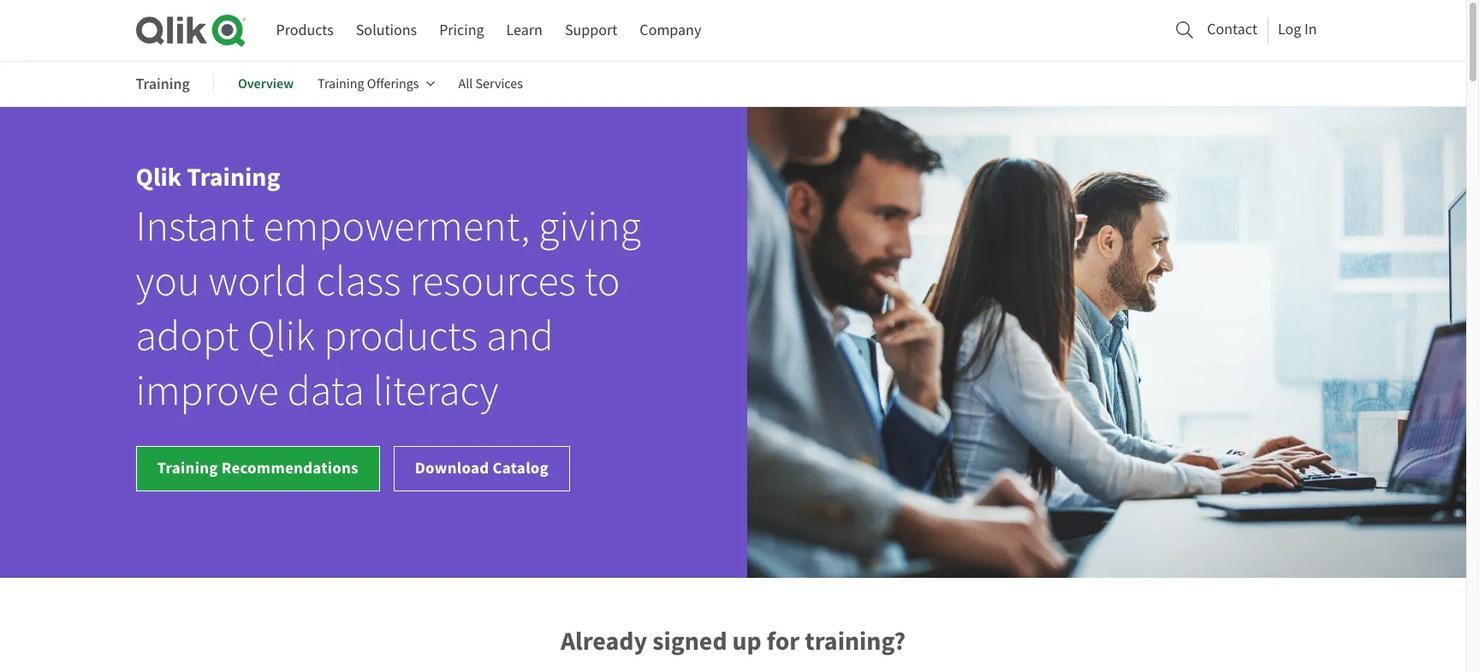 Task type: vqa. For each thing, say whether or not it's contained in the screenshot.
Download
yes



Task type: locate. For each thing, give the bounding box(es) containing it.
you
[[136, 255, 200, 308]]

products
[[324, 310, 478, 363]]

adopt
[[136, 310, 239, 363]]

learn link
[[507, 15, 543, 46]]

0 vertical spatial qlik
[[136, 160, 182, 194]]

0 horizontal spatial qlik
[[136, 160, 182, 194]]

menu bar containing products
[[276, 15, 702, 46]]

solutions link
[[356, 15, 417, 46]]

menu bar inside qlik main element
[[276, 15, 702, 46]]

download catalog link
[[394, 446, 570, 492]]

for
[[767, 624, 800, 659]]

menu bar
[[276, 15, 702, 46]]

support link
[[565, 15, 618, 46]]

1 horizontal spatial qlik
[[248, 310, 315, 363]]

company link
[[640, 15, 702, 46]]

qlik down world
[[248, 310, 315, 363]]

training left offerings
[[318, 75, 364, 93]]

overview
[[238, 75, 294, 93]]

world
[[208, 255, 308, 308]]

qlik
[[136, 160, 182, 194], [248, 310, 315, 363]]

catalog
[[493, 457, 549, 479]]

1 vertical spatial qlik
[[248, 310, 315, 363]]

overview link
[[238, 63, 294, 105]]

already signed up for training?
[[561, 624, 906, 659]]

signed
[[653, 624, 727, 659]]

data
[[287, 365, 365, 418]]

training down improve at the left bottom
[[157, 457, 218, 479]]

offerings
[[367, 75, 419, 93]]

training down go to the home page. image
[[136, 73, 190, 94]]

services
[[476, 75, 523, 93]]

training
[[136, 73, 190, 94], [318, 75, 364, 93], [187, 160, 280, 194], [157, 457, 218, 479]]

company
[[640, 21, 702, 40]]

training up instant
[[187, 160, 280, 194]]

qlik up instant
[[136, 160, 182, 194]]

all services
[[459, 75, 523, 93]]

support
[[565, 21, 618, 40]]

solutions
[[356, 21, 417, 40]]

download
[[415, 457, 489, 479]]

in
[[1305, 20, 1317, 39]]

contact
[[1207, 20, 1258, 39]]

training inside qlik training instant empowerment, giving you world class resources to adopt qlik products and improve data literacy
[[187, 160, 280, 194]]



Task type: describe. For each thing, give the bounding box(es) containing it.
log in link
[[1278, 15, 1317, 43]]

contact link
[[1207, 15, 1258, 43]]

resources
[[410, 255, 576, 308]]

qlik main element
[[276, 14, 1331, 46]]

giving
[[539, 200, 641, 254]]

and
[[487, 310, 554, 363]]

learn
[[507, 21, 543, 40]]

training for training offerings
[[318, 75, 364, 93]]

to
[[585, 255, 620, 308]]

training for training
[[136, 73, 190, 94]]

all services link
[[459, 63, 523, 105]]

training recommendations
[[157, 457, 359, 479]]

download catalog
[[415, 457, 549, 479]]

training?
[[805, 624, 906, 659]]

training offerings
[[318, 75, 419, 93]]

instant
[[136, 200, 255, 254]]

products link
[[276, 15, 334, 46]]

products
[[276, 21, 334, 40]]

pricing
[[439, 21, 484, 40]]

literacy
[[373, 365, 499, 418]]

class
[[316, 255, 401, 308]]

already
[[561, 624, 647, 659]]

training menu bar
[[136, 63, 547, 105]]

improve
[[136, 365, 279, 418]]

qlik training instant empowerment, giving you world class resources to adopt qlik products and improve data literacy
[[136, 160, 641, 418]]

training for training recommendations
[[157, 457, 218, 479]]

training offerings link
[[318, 63, 435, 105]]

log in
[[1278, 20, 1317, 39]]

pricing link
[[439, 15, 484, 46]]

training recommendations link
[[136, 446, 380, 492]]

log
[[1278, 20, 1302, 39]]

up
[[733, 624, 762, 659]]

empowerment,
[[263, 200, 530, 254]]

go to the home page. image
[[136, 14, 245, 47]]

recommendations
[[222, 457, 359, 479]]

all
[[459, 75, 473, 93]]



